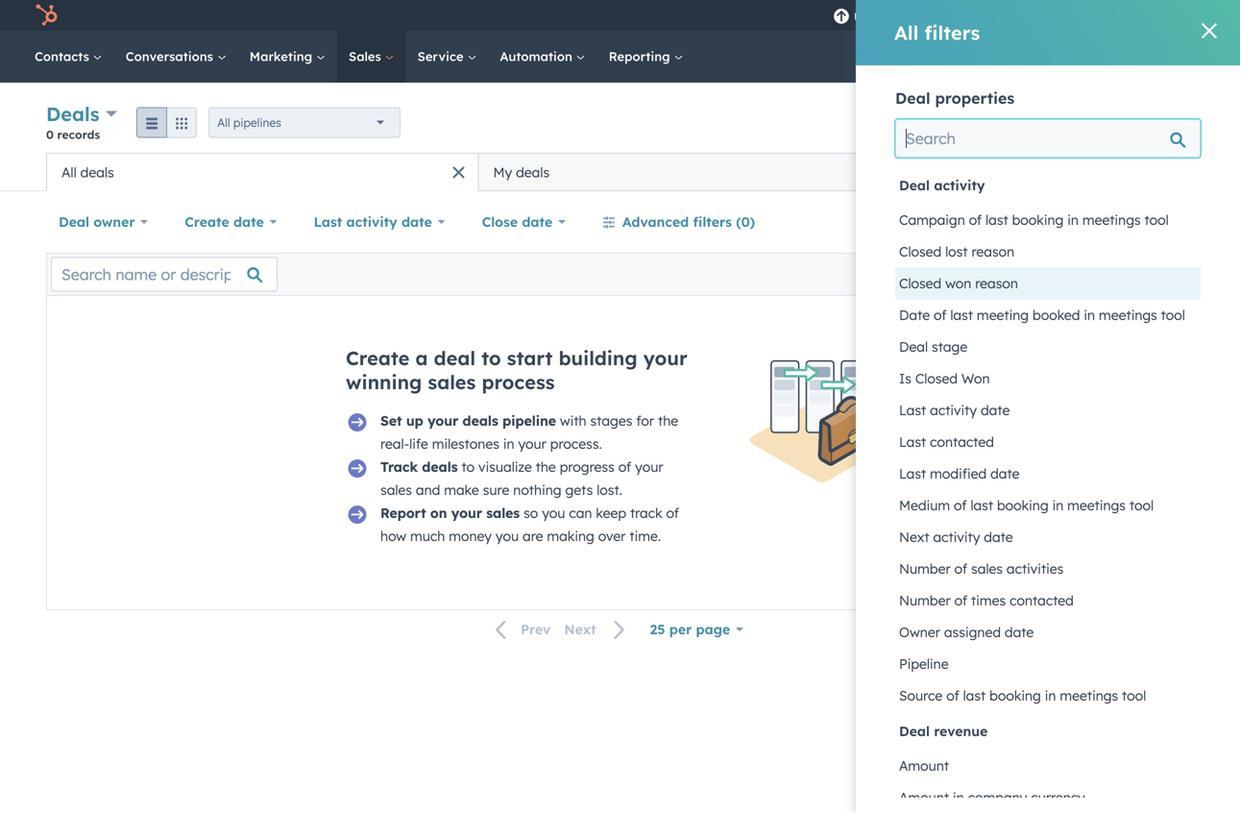 Task type: describe. For each thing, give the bounding box(es) containing it.
deals for my deals
[[516, 164, 550, 181]]

of for source of last booking in meetings tool
[[947, 687, 960, 704]]

deal for deal activity
[[900, 177, 930, 194]]

upgrade
[[854, 9, 908, 25]]

date of last meeting booked in meetings tool
[[900, 307, 1186, 323]]

activity inside button
[[930, 402, 977, 419]]

marketplaces button
[[927, 0, 968, 31]]

money
[[449, 528, 492, 544]]

of for date of last meeting booked in meetings tool
[[934, 307, 947, 323]]

last for source
[[964, 687, 986, 704]]

reason for closed won reason
[[976, 275, 1019, 292]]

medium of last booking in meetings tool
[[900, 497, 1154, 514]]

add view (2/5) button
[[919, 153, 1076, 191]]

to inside to visualize the progress of your sales and make sure nothing gets lost.
[[462, 458, 475, 475]]

mateo roberts image
[[1084, 7, 1101, 24]]

your inside to visualize the progress of your sales and make sure nothing gets lost.
[[635, 458, 664, 475]]

booking for medium
[[998, 497, 1049, 514]]

marketing
[[250, 49, 316, 64]]

of inside to visualize the progress of your sales and make sure nothing gets lost.
[[619, 458, 632, 475]]

your inside with stages for the real-life milestones in your process.
[[518, 435, 547, 452]]

last modified date
[[900, 465, 1020, 482]]

my deals
[[494, 164, 550, 181]]

last for date
[[951, 307, 974, 323]]

so you can keep track of how much money you are making over time.
[[381, 505, 680, 544]]

won
[[962, 370, 990, 387]]

all for all filters
[[895, 21, 919, 45]]

to visualize the progress of your sales and make sure nothing gets lost.
[[381, 458, 664, 498]]

last for medium
[[971, 497, 994, 514]]

next activity date
[[900, 529, 1014, 545]]

settings link
[[1008, 5, 1032, 25]]

0
[[46, 127, 54, 142]]

number of times contacted
[[900, 592, 1074, 609]]

date inside button
[[984, 529, 1014, 545]]

company
[[1105, 7, 1162, 23]]

create a deal to start building your winning sales process
[[346, 346, 688, 394]]

meetings for campaign of last booking in meetings tool
[[1083, 211, 1141, 228]]

last activity date button
[[896, 394, 1201, 426]]

all pipelines button
[[209, 107, 401, 138]]

your right up
[[428, 412, 459, 429]]

deal for deal properties
[[896, 88, 931, 108]]

meetings for medium of last booking in meetings tool
[[1068, 497, 1126, 514]]

deal for deal revenue
[[900, 723, 930, 740]]

closed for closed lost reason
[[900, 243, 942, 260]]

campaign
[[900, 211, 966, 228]]

next for next
[[565, 621, 596, 638]]

last activity date inside popup button
[[314, 213, 432, 230]]

how
[[381, 528, 407, 544]]

last for last activity date button
[[900, 402, 927, 419]]

pipeline
[[900, 655, 949, 672]]

your up money
[[451, 505, 482, 521]]

0 horizontal spatial contacted
[[930, 433, 995, 450]]

winning
[[346, 370, 422, 394]]

modified
[[930, 465, 987, 482]]

report
[[381, 505, 426, 521]]

gets
[[566, 481, 593, 498]]

meetings for source of last booking in meetings tool
[[1060, 687, 1119, 704]]

0 records
[[46, 127, 100, 142]]

next activity date button
[[896, 521, 1201, 553]]

track
[[381, 458, 418, 475]]

with stages for the real-life milestones in your process.
[[381, 412, 679, 452]]

Search search field
[[896, 119, 1201, 158]]

activities
[[1007, 560, 1064, 577]]

next for next activity date
[[900, 529, 930, 545]]

Search HubSpot search field
[[971, 40, 1206, 73]]

properties
[[936, 88, 1015, 108]]

last for last modified date button
[[900, 465, 927, 482]]

reporting link
[[598, 31, 695, 83]]

is
[[900, 370, 912, 387]]

tool for source of last booking in meetings tool
[[1123, 687, 1147, 704]]

close date
[[482, 213, 553, 230]]

time.
[[630, 528, 661, 544]]

last for campaign
[[986, 211, 1009, 228]]

pipeline button
[[896, 648, 1201, 680]]

tool for campaign of last booking in meetings tool
[[1145, 211, 1169, 228]]

deal stage
[[900, 338, 968, 355]]

all deals button
[[46, 153, 479, 191]]

create deal button
[[1099, 108, 1195, 139]]

(2/5)
[[1018, 163, 1052, 180]]

deals up milestones
[[463, 412, 499, 429]]

25 per page
[[650, 621, 731, 638]]

date inside button
[[991, 465, 1020, 482]]

amount in company currency
[[900, 789, 1086, 806]]

import button
[[1016, 108, 1088, 139]]

deal activity
[[900, 177, 986, 194]]

add
[[952, 163, 979, 180]]

(0)
[[736, 213, 755, 230]]

last activity date inside button
[[900, 402, 1010, 419]]

of for medium of last booking in meetings tool
[[954, 497, 967, 514]]

next button
[[558, 617, 638, 642]]

export button
[[1023, 262, 1084, 287]]

create date
[[185, 213, 264, 230]]

source
[[900, 687, 943, 704]]

all pipelines
[[217, 115, 281, 130]]

deal for deal owner
[[59, 213, 89, 230]]

upgrade image
[[833, 9, 850, 26]]

can
[[569, 505, 592, 521]]

pipeline
[[503, 412, 556, 429]]

amount button
[[896, 750, 1201, 782]]

stages
[[591, 412, 633, 429]]

my deals button
[[479, 153, 911, 191]]

hubspot image
[[35, 4, 58, 27]]

pagination navigation
[[484, 617, 638, 642]]

reporting
[[609, 49, 674, 64]]

close
[[482, 213, 518, 230]]

page
[[696, 621, 731, 638]]

in inside 'button'
[[1045, 687, 1057, 704]]

date down 'number of times contacted' button
[[1005, 624, 1034, 641]]

sales inside to visualize the progress of your sales and make sure nothing gets lost.
[[381, 481, 412, 498]]

date down won
[[981, 402, 1010, 419]]

date
[[900, 307, 930, 323]]

of for campaign of last booking in meetings tool
[[969, 211, 982, 228]]

won
[[946, 275, 972, 292]]

sales down sure
[[487, 505, 520, 521]]

deal properties
[[896, 88, 1015, 108]]

keep
[[596, 505, 627, 521]]

real-
[[381, 435, 410, 452]]

filters for all
[[925, 21, 981, 45]]

date right the close
[[522, 213, 553, 230]]

number of times contacted button
[[896, 584, 1201, 617]]

0 vertical spatial you
[[542, 505, 566, 521]]

deals for all deals
[[80, 164, 114, 181]]

amount for amount
[[900, 757, 950, 774]]

nothing
[[513, 481, 562, 498]]

company 902 button
[[1072, 0, 1216, 31]]

filters for advanced
[[693, 213, 732, 230]]

save
[[1124, 215, 1151, 229]]

last inside popup button
[[314, 213, 342, 230]]

are
[[523, 528, 543, 544]]

service link
[[406, 31, 489, 83]]

process.
[[550, 435, 602, 452]]

activity inside popup button
[[347, 213, 398, 230]]

create for create a deal to start building your winning sales process
[[346, 346, 410, 370]]

sales
[[349, 49, 385, 64]]

reason for closed lost reason
[[972, 243, 1015, 260]]

sure
[[483, 481, 510, 498]]



Task type: vqa. For each thing, say whether or not it's contained in the screenshot.
The "Users & Teams" inside the Account Setup element
no



Task type: locate. For each thing, give the bounding box(es) containing it.
0 vertical spatial next
[[900, 529, 930, 545]]

in down last modified date button
[[1053, 497, 1064, 514]]

0 vertical spatial all
[[895, 21, 919, 45]]

campaign of last booking in meetings tool
[[900, 211, 1169, 228]]

deals banner
[[46, 100, 1195, 153]]

all left 'pipelines' at top
[[217, 115, 230, 130]]

set up your deals pipeline
[[381, 412, 556, 429]]

set
[[381, 412, 402, 429]]

your up for
[[644, 346, 688, 370]]

last for last contacted button
[[900, 433, 927, 450]]

milestones
[[432, 435, 500, 452]]

is closed won
[[900, 370, 990, 387]]

in inside with stages for the real-life milestones in your process.
[[503, 435, 515, 452]]

0 horizontal spatial create
[[185, 213, 229, 230]]

of down last modified date
[[954, 497, 967, 514]]

amount in company currency button
[[896, 781, 1201, 813]]

last up revenue
[[964, 687, 986, 704]]

reason up the meeting
[[976, 275, 1019, 292]]

sales inside create a deal to start building your winning sales process
[[428, 370, 476, 394]]

create left a
[[346, 346, 410, 370]]

closed won reason button
[[896, 267, 1201, 299]]

all left "marketplaces" icon
[[895, 21, 919, 45]]

the up nothing
[[536, 458, 556, 475]]

sales link
[[337, 31, 406, 83]]

number for number of sales activities
[[900, 560, 951, 577]]

booking inside source of last booking in meetings tool 'button'
[[990, 687, 1042, 704]]

last up last modified date
[[900, 433, 927, 450]]

0 vertical spatial closed
[[900, 243, 942, 260]]

in down pipeline button
[[1045, 687, 1057, 704]]

1 vertical spatial the
[[536, 458, 556, 475]]

view for save
[[1154, 215, 1178, 229]]

actions button
[[921, 108, 1005, 139]]

amount inside amount in company currency "button"
[[900, 789, 950, 806]]

0 vertical spatial last activity date
[[314, 213, 432, 230]]

0 horizontal spatial view
[[983, 163, 1014, 180]]

1 horizontal spatial view
[[1154, 215, 1178, 229]]

deal
[[896, 88, 931, 108], [900, 177, 930, 194], [59, 213, 89, 230], [900, 338, 928, 355], [900, 723, 930, 740]]

row group containing deal activity
[[896, 165, 1201, 813]]

tool inside 'button'
[[1123, 687, 1147, 704]]

sales
[[428, 370, 476, 394], [381, 481, 412, 498], [487, 505, 520, 521], [972, 560, 1003, 577]]

1 horizontal spatial you
[[542, 505, 566, 521]]

tool for medium of last booking in meetings tool
[[1130, 497, 1154, 514]]

of right 'track'
[[667, 505, 680, 521]]

1 vertical spatial create
[[185, 213, 229, 230]]

last down is in the right top of the page
[[900, 402, 927, 419]]

reason
[[972, 243, 1015, 260], [976, 275, 1019, 292]]

0 horizontal spatial the
[[536, 458, 556, 475]]

of inside medium of last booking in meetings tool button
[[954, 497, 967, 514]]

closed inside the closed lost reason button
[[900, 243, 942, 260]]

prev button
[[484, 617, 558, 642]]

deal down source
[[900, 723, 930, 740]]

you right the so
[[542, 505, 566, 521]]

in up the closed lost reason button
[[1068, 211, 1079, 228]]

2 vertical spatial closed
[[916, 370, 958, 387]]

1 amount from the top
[[900, 757, 950, 774]]

1 vertical spatial all
[[217, 115, 230, 130]]

the inside with stages for the real-life milestones in your process.
[[658, 412, 679, 429]]

0 horizontal spatial last activity date
[[314, 213, 432, 230]]

1 horizontal spatial create
[[346, 346, 410, 370]]

columns
[[1132, 267, 1177, 282]]

in right "booked" at top
[[1084, 307, 1096, 323]]

import
[[1033, 116, 1071, 131]]

notifications button
[[1036, 0, 1069, 31]]

create inside popup button
[[185, 213, 229, 230]]

closed right is in the right top of the page
[[916, 370, 958, 387]]

closed lost reason button
[[896, 235, 1201, 268]]

0 vertical spatial view
[[983, 163, 1014, 180]]

revenue
[[934, 723, 988, 740]]

all
[[895, 21, 919, 45], [217, 115, 230, 130], [62, 164, 77, 181]]

last down closed won reason
[[951, 307, 974, 323]]

records
[[57, 127, 100, 142]]

menu item
[[922, 0, 925, 31]]

create inside button
[[1115, 116, 1152, 131]]

1 vertical spatial last activity date
[[900, 402, 1010, 419]]

to left the start
[[482, 346, 501, 370]]

date down all deals button
[[234, 213, 264, 230]]

notifications image
[[1044, 9, 1061, 26]]

your up 'track'
[[635, 458, 664, 475]]

last inside button
[[900, 465, 927, 482]]

0 vertical spatial to
[[482, 346, 501, 370]]

deals inside button
[[80, 164, 114, 181]]

of down next activity date
[[955, 560, 968, 577]]

pipelines
[[233, 115, 281, 130]]

1 vertical spatial deal
[[434, 346, 476, 370]]

last modified date button
[[896, 457, 1201, 490]]

tool inside button
[[1130, 497, 1154, 514]]

0 vertical spatial contacted
[[930, 433, 995, 450]]

booking inside campaign of last booking in meetings tool button
[[1013, 211, 1064, 228]]

deals right my
[[516, 164, 550, 181]]

booking for campaign
[[1013, 211, 1064, 228]]

1 vertical spatial view
[[1154, 215, 1178, 229]]

edit columns button
[[1095, 262, 1190, 287]]

2 vertical spatial booking
[[990, 687, 1042, 704]]

closed for closed won reason
[[900, 275, 942, 292]]

all inside all pipelines popup button
[[217, 115, 230, 130]]

number of sales activities button
[[896, 553, 1201, 585]]

1 horizontal spatial to
[[482, 346, 501, 370]]

2 number from the top
[[900, 592, 951, 609]]

meetings
[[1083, 211, 1141, 228], [1099, 307, 1158, 323], [1068, 497, 1126, 514], [1060, 687, 1119, 704]]

date up number of sales activities
[[984, 529, 1014, 545]]

last inside button
[[971, 497, 994, 514]]

meetings up edit
[[1083, 211, 1141, 228]]

amount for amount in company currency
[[900, 789, 950, 806]]

1 vertical spatial amount
[[900, 789, 950, 806]]

booking down pipeline button
[[990, 687, 1042, 704]]

0 horizontal spatial deal
[[434, 346, 476, 370]]

owner assigned date
[[900, 624, 1034, 641]]

row group
[[896, 165, 1201, 813]]

meetings down edit
[[1099, 307, 1158, 323]]

next right prev
[[565, 621, 596, 638]]

owner
[[900, 624, 941, 641]]

view inside button
[[1154, 215, 1178, 229]]

in inside "button"
[[953, 789, 965, 806]]

menu containing company 902
[[820, 0, 1218, 31]]

of left times
[[955, 592, 968, 609]]

over
[[599, 528, 626, 544]]

activity
[[934, 177, 986, 194], [347, 213, 398, 230], [930, 402, 977, 419], [934, 529, 981, 545]]

Search name or description search field
[[51, 257, 278, 292]]

marketplaces image
[[939, 9, 956, 26]]

hubspot link
[[23, 4, 72, 27]]

group
[[137, 107, 197, 138]]

deals for track deals
[[422, 458, 458, 475]]

to inside create a deal to start building your winning sales process
[[482, 346, 501, 370]]

in up "visualize"
[[503, 435, 515, 452]]

marketing link
[[238, 31, 337, 83]]

1 vertical spatial next
[[565, 621, 596, 638]]

the right for
[[658, 412, 679, 429]]

last
[[314, 213, 342, 230], [900, 402, 927, 419], [900, 433, 927, 450], [900, 465, 927, 482]]

progress
[[560, 458, 615, 475]]

all for all deals
[[62, 164, 77, 181]]

0 vertical spatial booking
[[1013, 211, 1064, 228]]

all inside all deals button
[[62, 164, 77, 181]]

2 amount from the top
[[900, 789, 950, 806]]

902
[[1166, 7, 1187, 23]]

of inside the number of sales activities button
[[955, 560, 968, 577]]

your inside create a deal to start building your winning sales process
[[644, 346, 688, 370]]

date left the close
[[402, 213, 432, 230]]

in
[[1068, 211, 1079, 228], [1084, 307, 1096, 323], [503, 435, 515, 452], [1053, 497, 1064, 514], [1045, 687, 1057, 704], [953, 789, 965, 806]]

meetings down pipeline button
[[1060, 687, 1119, 704]]

filters
[[925, 21, 981, 45], [693, 213, 732, 230]]

making
[[547, 528, 595, 544]]

create down search hubspot search box
[[1115, 116, 1152, 131]]

view for add
[[983, 163, 1014, 180]]

last up medium
[[900, 465, 927, 482]]

create for create deal
[[1115, 116, 1152, 131]]

1 vertical spatial reason
[[976, 275, 1019, 292]]

advanced
[[623, 213, 689, 230]]

source of last booking in meetings tool button
[[896, 679, 1201, 712]]

search image
[[1200, 50, 1214, 63]]

create inside create a deal to start building your winning sales process
[[346, 346, 410, 370]]

1 horizontal spatial deal
[[1155, 116, 1178, 131]]

sales down track
[[381, 481, 412, 498]]

actions
[[937, 116, 977, 131]]

activity inside button
[[934, 529, 981, 545]]

meetings up the next activity date button
[[1068, 497, 1126, 514]]

export
[[1035, 267, 1071, 282]]

all for all pipelines
[[217, 115, 230, 130]]

view inside "popup button"
[[983, 163, 1014, 180]]

number for number of times contacted
[[900, 592, 951, 609]]

closed inside is closed won 'button'
[[916, 370, 958, 387]]

deal inside 'popup button'
[[59, 213, 89, 230]]

add view (2/5)
[[952, 163, 1052, 180]]

closed inside 'closed won reason' button
[[900, 275, 942, 292]]

last down all deals button
[[314, 213, 342, 230]]

deal inside create a deal to start building your winning sales process
[[434, 346, 476, 370]]

all down "0 records"
[[62, 164, 77, 181]]

create for create date
[[185, 213, 229, 230]]

next inside button
[[900, 529, 930, 545]]

next down medium
[[900, 529, 930, 545]]

2 horizontal spatial all
[[895, 21, 919, 45]]

booking up the closed lost reason button
[[1013, 211, 1064, 228]]

currency
[[1031, 789, 1086, 806]]

the inside to visualize the progress of your sales and make sure nothing gets lost.
[[536, 458, 556, 475]]

my
[[494, 164, 512, 181]]

0 vertical spatial number
[[900, 560, 951, 577]]

deal owner button
[[46, 203, 161, 241]]

the
[[658, 412, 679, 429], [536, 458, 556, 475]]

view right save
[[1154, 215, 1178, 229]]

0 vertical spatial filters
[[925, 21, 981, 45]]

2 horizontal spatial create
[[1115, 116, 1152, 131]]

sales up set up your deals pipeline
[[428, 370, 476, 394]]

close image
[[1202, 23, 1218, 38]]

date inside popup button
[[234, 213, 264, 230]]

start
[[507, 346, 553, 370]]

date of last meeting booked in meetings tool button
[[896, 299, 1201, 331]]

conversations
[[126, 49, 217, 64]]

deal down date
[[900, 338, 928, 355]]

0 vertical spatial the
[[658, 412, 679, 429]]

last inside 'button'
[[964, 687, 986, 704]]

view
[[983, 163, 1014, 180], [1154, 215, 1178, 229]]

prev
[[521, 621, 551, 638]]

automation link
[[489, 31, 598, 83]]

to
[[482, 346, 501, 370], [462, 458, 475, 475]]

last down last modified date
[[971, 497, 994, 514]]

your down pipeline
[[518, 435, 547, 452]]

of right date
[[934, 307, 947, 323]]

life
[[410, 435, 428, 452]]

booking for source
[[990, 687, 1042, 704]]

sales inside button
[[972, 560, 1003, 577]]

1 vertical spatial you
[[496, 528, 519, 544]]

sales up number of times contacted
[[972, 560, 1003, 577]]

number up owner
[[900, 592, 951, 609]]

filters inside advanced filters (0) button
[[693, 213, 732, 230]]

booking inside medium of last booking in meetings tool button
[[998, 497, 1049, 514]]

last contacted
[[900, 433, 995, 450]]

0 horizontal spatial next
[[565, 621, 596, 638]]

deals down records
[[80, 164, 114, 181]]

date up medium of last booking in meetings tool
[[991, 465, 1020, 482]]

make
[[444, 481, 479, 498]]

help image
[[979, 9, 997, 26]]

0 vertical spatial reason
[[972, 243, 1015, 260]]

booking
[[1013, 211, 1064, 228], [998, 497, 1049, 514], [990, 687, 1042, 704]]

contacted up owner assigned date button
[[1010, 592, 1074, 609]]

create deal
[[1115, 116, 1178, 131]]

in inside button
[[1053, 497, 1064, 514]]

closed up date
[[900, 275, 942, 292]]

view right the add
[[983, 163, 1014, 180]]

help button
[[972, 0, 1004, 31]]

last
[[986, 211, 1009, 228], [951, 307, 974, 323], [971, 497, 994, 514], [964, 687, 986, 704]]

a
[[416, 346, 428, 370]]

search button
[[1191, 40, 1223, 73]]

of up closed lost reason
[[969, 211, 982, 228]]

contacted
[[930, 433, 995, 450], [1010, 592, 1074, 609]]

of inside 'number of times contacted' button
[[955, 592, 968, 609]]

service
[[418, 49, 467, 64]]

save view button
[[1090, 207, 1195, 237]]

report on your sales
[[381, 505, 520, 521]]

group inside deals banner
[[137, 107, 197, 138]]

deals up and
[[422, 458, 458, 475]]

1 vertical spatial to
[[462, 458, 475, 475]]

deal stage button
[[896, 331, 1201, 363]]

date
[[234, 213, 264, 230], [402, 213, 432, 230], [522, 213, 553, 230], [981, 402, 1010, 419], [991, 465, 1020, 482], [984, 529, 1014, 545], [1005, 624, 1034, 641]]

number down next activity date
[[900, 560, 951, 577]]

of inside campaign of last booking in meetings tool button
[[969, 211, 982, 228]]

for
[[637, 412, 655, 429]]

next
[[900, 529, 930, 545], [565, 621, 596, 638]]

meetings inside 'button'
[[1060, 687, 1119, 704]]

amount inside amount button
[[900, 757, 950, 774]]

closed down campaign on the right
[[900, 243, 942, 260]]

last down 'add view (2/5)' "popup button"
[[986, 211, 1009, 228]]

with
[[560, 412, 587, 429]]

0 horizontal spatial all
[[62, 164, 77, 181]]

1 horizontal spatial all
[[217, 115, 230, 130]]

1 vertical spatial closed
[[900, 275, 942, 292]]

advanced filters (0)
[[623, 213, 755, 230]]

0 horizontal spatial filters
[[693, 213, 732, 230]]

of inside so you can keep track of how much money you are making over time.
[[667, 505, 680, 521]]

company 902
[[1105, 7, 1187, 23]]

booking down last modified date button
[[998, 497, 1049, 514]]

0 vertical spatial create
[[1115, 116, 1152, 131]]

0 vertical spatial deal
[[1155, 116, 1178, 131]]

of for number of sales activities
[[955, 560, 968, 577]]

of for number of times contacted
[[955, 592, 968, 609]]

owner assigned date button
[[896, 616, 1201, 648]]

save view
[[1124, 215, 1178, 229]]

1 vertical spatial contacted
[[1010, 592, 1074, 609]]

reason right lost
[[972, 243, 1015, 260]]

1 horizontal spatial last activity date
[[900, 402, 1010, 419]]

deal inside create deal button
[[1155, 116, 1178, 131]]

settings image
[[1011, 8, 1029, 25]]

lost.
[[597, 481, 623, 498]]

booked
[[1033, 307, 1081, 323]]

deal up campaign on the right
[[900, 177, 930, 194]]

you left the are
[[496, 528, 519, 544]]

create
[[1115, 116, 1152, 131], [185, 213, 229, 230], [346, 346, 410, 370]]

in left company
[[953, 789, 965, 806]]

1 vertical spatial booking
[[998, 497, 1049, 514]]

0 horizontal spatial to
[[462, 458, 475, 475]]

deal inside button
[[900, 338, 928, 355]]

deal up actions popup button
[[896, 88, 931, 108]]

1 number from the top
[[900, 560, 951, 577]]

of right source
[[947, 687, 960, 704]]

menu
[[820, 0, 1218, 31]]

next inside button
[[565, 621, 596, 638]]

2 vertical spatial create
[[346, 346, 410, 370]]

1 vertical spatial filters
[[693, 213, 732, 230]]

of inside date of last meeting booked in meetings tool button
[[934, 307, 947, 323]]

advanced filters (0) button
[[590, 203, 768, 241]]

deal for deal stage
[[900, 338, 928, 355]]

0 vertical spatial amount
[[900, 757, 950, 774]]

closed lost reason
[[900, 243, 1015, 260]]

1 horizontal spatial the
[[658, 412, 679, 429]]

to down milestones
[[462, 458, 475, 475]]

create up search name or description search box
[[185, 213, 229, 230]]

meetings inside button
[[1068, 497, 1126, 514]]

deal left owner
[[59, 213, 89, 230]]

medium of last booking in meetings tool button
[[896, 489, 1201, 521]]

deals inside button
[[516, 164, 550, 181]]

1 horizontal spatial next
[[900, 529, 930, 545]]

of inside source of last booking in meetings tool 'button'
[[947, 687, 960, 704]]

1 horizontal spatial contacted
[[1010, 592, 1074, 609]]

1 vertical spatial number
[[900, 592, 951, 609]]

of up lost.
[[619, 458, 632, 475]]

contacted up last modified date
[[930, 433, 995, 450]]

1 horizontal spatial filters
[[925, 21, 981, 45]]

0 horizontal spatial you
[[496, 528, 519, 544]]

2 vertical spatial all
[[62, 164, 77, 181]]

25
[[650, 621, 666, 638]]



